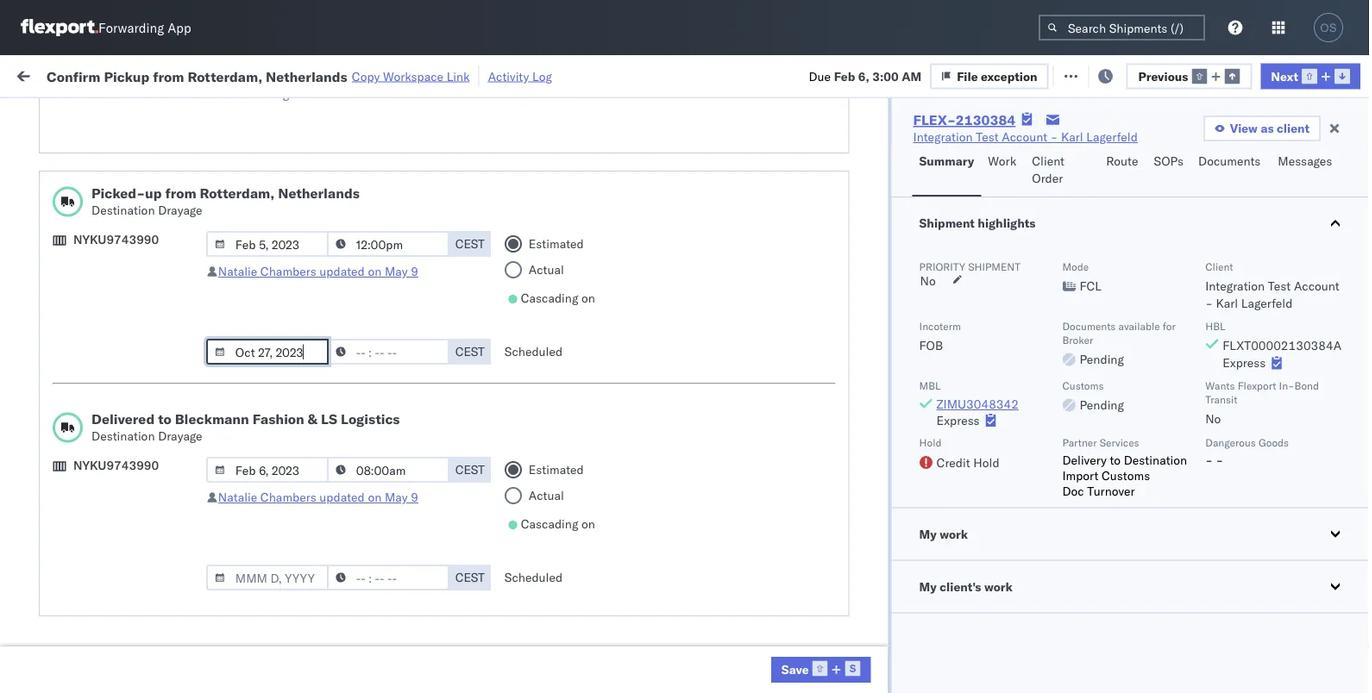 Task type: locate. For each thing, give the bounding box(es) containing it.
bookings down lululemon
[[453, 373, 504, 388]]

feb left '4,'
[[171, 221, 192, 236]]

1 vertical spatial netherlands
[[40, 153, 107, 168]]

schedule delivery appointment link down airport
[[40, 599, 212, 617]]

upload for 2nd upload customs clearance documents "link" from the bottom
[[40, 288, 79, 303]]

los inside confirm pickup from los angeles, ca
[[156, 440, 175, 455]]

1 schedule pickup from los angeles, ca button from the top
[[40, 325, 245, 361]]

1 9 from the top
[[411, 265, 419, 280]]

2 natalie from the top
[[218, 491, 257, 506]]

flex-2001714 button
[[738, 559, 859, 583], [738, 559, 859, 583], [738, 597, 859, 621], [738, 597, 859, 621]]

5:30 am pst, feb 3, 2023
[[91, 183, 240, 199]]

lagerfeld for 11:00 pm pst, feb 2, 2023
[[739, 145, 790, 161]]

1 vertical spatial 16,
[[203, 487, 222, 502]]

1 bookings from the left
[[453, 373, 504, 388]]

may for picked-up from rotterdam, netherlands
[[385, 265, 408, 280]]

upload customs clearance documents down picked-
[[40, 212, 189, 244]]

confirm delivery down "deadline"
[[40, 183, 131, 198]]

upload for first upload customs clearance documents "link" from the top of the page
[[40, 212, 79, 227]]

3 cest from the top
[[455, 463, 485, 478]]

1 cascading on from the top
[[521, 291, 595, 306]]

delivery down 5:30 pm pst, feb 4, 2023 at the left top of the page
[[87, 258, 131, 274]]

5 ocean from the top
[[341, 335, 376, 350]]

6, left 3:00
[[859, 68, 870, 84]]

work inside work button
[[989, 154, 1017, 169]]

2 resize handle column header from the left
[[251, 134, 272, 694]]

angeles,
[[185, 326, 233, 341], [185, 364, 233, 379], [178, 440, 226, 455], [185, 478, 233, 493]]

maeu9408431 up highlights
[[988, 183, 1076, 199]]

delivery up confirm pickup from los angeles, ca
[[94, 410, 138, 426]]

llc
[[653, 487, 674, 502], [653, 525, 674, 540]]

1 upload customs clearance documents from the top
[[40, 212, 189, 244]]

2 vertical spatial netherlands
[[278, 185, 360, 202]]

2 vertical spatial schedule delivery appointment
[[40, 600, 212, 615]]

2 2006134 from the top
[[803, 449, 855, 464]]

import work button
[[138, 55, 224, 94]]

5:30
[[91, 183, 117, 199], [91, 221, 117, 236]]

upload customs clearance documents link
[[40, 211, 245, 246], [40, 287, 245, 322], [40, 629, 245, 663]]

demu1232567 down fob
[[876, 373, 964, 388]]

delivery down airport
[[94, 600, 138, 615]]

2 vertical spatial schedule pickup from los angeles, ca button
[[40, 477, 245, 513]]

0 vertical spatial maeu9408431
[[988, 145, 1076, 161]]

schedule pickup from los angeles, ca link for 11:59 pm pst, feb 14, 2023
[[40, 363, 245, 397]]

feb down confirm pickup from los angeles, ca button
[[179, 487, 200, 502]]

1 vertical spatial upload customs clearance documents button
[[40, 629, 245, 665]]

3:00
[[873, 68, 899, 84]]

feb right airport
[[179, 563, 200, 578]]

2 9 from the top
[[411, 491, 419, 506]]

hold right credit
[[974, 455, 1000, 470]]

2 mawb1234 from the top
[[988, 601, 1056, 616]]

0 vertical spatial schedule delivery appointment button
[[40, 410, 212, 429]]

netherlands inside picked-up from rotterdam, netherlands destination drayage
[[278, 185, 360, 202]]

1 vertical spatial scheduled
[[505, 571, 563, 586]]

products,
[[597, 487, 650, 502], [597, 525, 650, 540]]

6 ocean fcl from the top
[[341, 373, 401, 388]]

ping
[[453, 335, 482, 350], [565, 335, 594, 350], [453, 449, 482, 464], [565, 449, 594, 464]]

pm for 'schedule pickup from los angeles, ca' link related to 11:59 pm pst, feb 14, 2023
[[127, 373, 146, 388]]

confirm inside confirm pickup from rotterdam, netherlands
[[40, 136, 84, 151]]

11:59 pm pst, feb 16, 2023 down confirm pickup from los angeles, ca button
[[91, 487, 254, 502]]

flex-2150210 button
[[738, 635, 859, 659], [738, 635, 859, 659]]

delivery for 5:30 am pst, feb 3, 2023
[[87, 183, 131, 198]]

2 upload customs clearance documents button from the top
[[40, 629, 245, 665]]

3 upload from the top
[[40, 630, 79, 645]]

0 horizontal spatial 6,
[[203, 259, 214, 274]]

schedule delivery appointment link for 12:30
[[40, 599, 212, 617]]

mofu0618318 down mbl
[[876, 449, 964, 464]]

work button
[[982, 146, 1026, 197]]

0 horizontal spatial ag
[[622, 639, 639, 654]]

2 air from the top
[[341, 601, 357, 616]]

6, down '4,'
[[203, 259, 214, 274]]

deadline
[[91, 141, 132, 154]]

1 vertical spatial schedule delivery appointment link
[[40, 523, 212, 541]]

1 horizontal spatial ag
[[734, 639, 751, 654]]

consignee
[[565, 141, 615, 154], [533, 373, 591, 388], [645, 373, 703, 388]]

3 mmm d, yyyy text field from the top
[[206, 458, 329, 484]]

pickup for schedule pickup from los angeles international airport 'button'
[[94, 554, 131, 569]]

1 vertical spatial chambers
[[261, 491, 317, 506]]

confirm delivery for 11:00
[[40, 258, 131, 274]]

documents
[[1199, 154, 1261, 169], [40, 229, 102, 244], [40, 305, 102, 320], [1063, 320, 1116, 333], [40, 647, 102, 662]]

1 clearance from the top
[[134, 212, 189, 227]]

0 vertical spatial 12:30
[[91, 563, 124, 578]]

confirm delivery button down "deadline"
[[40, 182, 131, 201]]

1 vertical spatial to
[[158, 411, 171, 429]]

upload customs clearance documents button down 11:00 pm pst, feb 6, 2023
[[40, 287, 245, 323]]

testmbl123 up mbltest1234
[[988, 449, 1064, 464]]

fashion
[[253, 411, 305, 429]]

1 horizontal spatial bookings
[[565, 373, 616, 388]]

1 vertical spatial maeu9408431
[[988, 183, 1076, 199]]

1 mofu0618318 from the top
[[876, 335, 964, 350]]

import up the ready
[[145, 67, 184, 82]]

confirm delivery for 5:30
[[40, 183, 131, 198]]

am
[[902, 68, 922, 84], [120, 183, 140, 199]]

0 vertical spatial 2006134
[[803, 335, 855, 350]]

schedule pickup from los angeles, ca button
[[40, 325, 245, 361], [40, 363, 245, 399], [40, 477, 245, 513]]

air for schedule pickup from los angeles international airport
[[341, 563, 357, 578]]

MMM D, YYYY text field
[[206, 232, 329, 258], [206, 340, 329, 366], [206, 458, 329, 484], [206, 566, 329, 592]]

ag down the western
[[734, 639, 751, 654]]

customs inside partner services delivery to destination import customs doc turnover
[[1102, 468, 1151, 483]]

1 2001714 from the top
[[803, 563, 855, 578]]

natalie up 'angeles'
[[218, 491, 257, 506]]

4 ca from the top
[[40, 495, 56, 510]]

1 horizontal spatial work
[[989, 154, 1017, 169]]

mofu0618318 down incoterm
[[876, 335, 964, 350]]

flex-2001714 up flex-2150210
[[766, 601, 855, 616]]

schedule delivery appointment button down airport
[[40, 599, 212, 618]]

work left please
[[187, 67, 218, 82]]

client inside button
[[1033, 154, 1065, 169]]

cest
[[455, 237, 485, 252], [455, 345, 485, 360], [455, 463, 485, 478], [455, 571, 485, 586]]

confirm delivery link down "deadline"
[[40, 182, 131, 199]]

schedule pickup from los angeles, ca link
[[40, 325, 245, 359], [40, 363, 245, 397], [40, 477, 245, 511]]

0 vertical spatial otter products - test account
[[453, 487, 619, 502]]

2 appointment from the top
[[141, 524, 212, 539]]

hold up credit
[[920, 437, 942, 450]]

0 vertical spatial 2130387
[[803, 145, 855, 161]]

mbl
[[920, 379, 941, 392]]

2130387 down flex id button
[[803, 183, 855, 199]]

2 maeu9408431 from the top
[[988, 183, 1076, 199]]

allow
[[220, 87, 249, 102]]

0 vertical spatial gvcu5265864
[[876, 145, 961, 160]]

schedule pickup from los angeles, ca link down confirm pickup from los angeles, ca button
[[40, 477, 245, 511]]

account inside client integration test account - karl lagerfeld incoterm fob
[[1295, 279, 1340, 294]]

2 cascading from the top
[[521, 517, 579, 533]]

workitem button
[[10, 137, 250, 154]]

batch
[[1274, 67, 1308, 82]]

0 vertical spatial estimated
[[529, 237, 584, 252]]

ocean lcl
[[341, 487, 401, 502]]

cascading on for picked-up from rotterdam, netherlands
[[521, 291, 595, 306]]

appointment up 12:00 pm pst, feb 20, 2023
[[141, 600, 212, 615]]

1 -- : -- -- text field from the top
[[327, 232, 450, 258]]

ca inside confirm pickup from los angeles, ca
[[40, 457, 56, 472]]

mbl/mawb
[[988, 141, 1048, 154]]

exception
[[1100, 67, 1156, 82], [981, 68, 1038, 84]]

5:30 down "deadline"
[[91, 183, 117, 199]]

scheduled for delivered to bleckmann fashion & ls logistics
[[505, 571, 563, 586]]

view as client
[[1231, 121, 1310, 136]]

appointment for 14,
[[141, 410, 212, 426]]

5:30 for 5:30 pm pst, feb 4, 2023
[[91, 221, 117, 236]]

0 vertical spatial schedule pickup from los angeles, ca link
[[40, 325, 245, 359]]

flex-2006134
[[766, 335, 855, 350], [766, 449, 855, 464]]

copy
[[352, 69, 380, 84]]

to right delivered
[[158, 411, 171, 429]]

clearance down 11:00 pm pst, feb 6, 2023
[[134, 288, 189, 303]]

0 vertical spatial no
[[921, 274, 936, 289]]

lululemon
[[453, 297, 510, 312]]

my work up client's
[[920, 527, 969, 542]]

0 vertical spatial 1988285
[[803, 487, 855, 502]]

1 vertical spatial schedule delivery appointment
[[40, 524, 212, 539]]

ca for ping
[[40, 457, 56, 472]]

1 17, from the top
[[203, 563, 222, 578]]

gvcu5265864
[[876, 145, 961, 160], [876, 183, 961, 198]]

to right toggle
[[453, 69, 464, 85]]

rotterdam, inside picked-up from rotterdam, netherlands destination drayage
[[200, 185, 275, 202]]

karl inside client integration test account - karl lagerfeld incoterm fob
[[1217, 296, 1239, 311]]

2 actual from the top
[[529, 489, 564, 504]]

pickup inside confirm pickup from rotterdam, netherlands
[[87, 136, 124, 151]]

3 ca from the top
[[40, 457, 56, 472]]

flex-2130384 for 11:00 pm pst, feb 6, 2023
[[766, 259, 855, 274]]

customs for first upload customs clearance documents "link" from the bottom
[[82, 630, 131, 645]]

1 confirm delivery link from the top
[[40, 182, 131, 199]]

1 vertical spatial may
[[385, 491, 408, 506]]

0 horizontal spatial my work
[[17, 63, 94, 86]]

0 horizontal spatial client
[[453, 141, 481, 154]]

import up doc
[[1063, 468, 1099, 483]]

7 resize handle column header from the left
[[847, 134, 867, 694]]

customs up turnover
[[1102, 468, 1151, 483]]

schedule pickup from los angeles, ca for 11:59 pm pst, feb 16, 2023
[[40, 478, 233, 510]]

pickup for confirm pickup from los angeles, ca button
[[87, 440, 124, 455]]

2 vertical spatial schedule pickup from los angeles, ca link
[[40, 477, 245, 511]]

exception down search shipments (/) text field
[[1100, 67, 1156, 82]]

0 vertical spatial appointment
[[141, 410, 212, 426]]

0 vertical spatial am
[[902, 68, 922, 84]]

numbers
[[1051, 141, 1094, 154], [876, 148, 919, 161]]

0 vertical spatial upload customs clearance documents button
[[40, 287, 245, 323]]

customs down airport
[[82, 630, 131, 645]]

1 vertical spatial import
[[1063, 468, 1099, 483]]

5 resize handle column header from the left
[[536, 134, 557, 694]]

products
[[485, 487, 534, 502], [485, 525, 534, 540]]

integration test account - karl lagerfeld for 11:00 pm pst, feb 6, 2023
[[565, 259, 790, 274]]

1 vertical spatial schedule delivery appointment button
[[40, 523, 212, 542]]

for right available
[[1163, 320, 1176, 333]]

for
[[164, 107, 179, 120], [1163, 320, 1176, 333]]

0 vertical spatial cascading on
[[521, 291, 595, 306]]

pm for 11:59 pm pst, feb 16, 2023 'schedule pickup from los angeles, ca' link
[[127, 487, 146, 502]]

chambers for fashion
[[261, 491, 317, 506]]

2 horizontal spatial client
[[1206, 260, 1234, 273]]

file up the flex-2130384 link
[[957, 68, 978, 84]]

bookings test consignee
[[453, 373, 591, 388], [565, 373, 703, 388]]

los down "bleckmann"
[[156, 440, 175, 455]]

5:30 pm pst, feb 4, 2023
[[91, 221, 239, 236]]

1 pending from the top
[[1080, 352, 1125, 367]]

0 vertical spatial zimu3048342
[[988, 221, 1070, 236]]

batch action button
[[1247, 62, 1360, 88]]

0 horizontal spatial no
[[921, 274, 936, 289]]

1 otter products - test account from the top
[[453, 487, 619, 502]]

11:59 pm pst, feb 14, 2023 up confirm pickup from los angeles, ca link at the left
[[91, 411, 254, 426]]

12:30
[[91, 563, 124, 578], [91, 601, 124, 616]]

2 5:30 from the top
[[91, 221, 117, 236]]

2 2001714 from the top
[[803, 601, 855, 616]]

confirm delivery button down picked-
[[40, 258, 131, 277]]

resize handle column header
[[247, 134, 268, 694], [251, 134, 272, 694], [312, 134, 332, 694], [424, 134, 444, 694], [536, 134, 557, 694], [709, 134, 729, 694], [847, 134, 867, 694], [959, 134, 980, 694], [1175, 134, 1195, 694], [1287, 134, 1308, 694], [1339, 134, 1359, 694]]

1 vertical spatial 1988285
[[803, 525, 855, 540]]

0 vertical spatial products
[[485, 487, 534, 502]]

3 resize handle column header from the left
[[312, 134, 332, 694]]

6 schedule from the top
[[40, 554, 91, 569]]

1 appointment from the top
[[141, 410, 212, 426]]

id
[[760, 141, 770, 154]]

ag down integration test account - western digital at the bottom of page
[[622, 639, 639, 654]]

2 vertical spatial air
[[341, 639, 357, 654]]

schedule delivery appointment down airport
[[40, 600, 212, 615]]

demu1232567 down mbl
[[876, 411, 964, 426]]

express down zimu3048342 button
[[937, 413, 980, 428]]

1 vertical spatial llc
[[653, 525, 674, 540]]

upload customs clearance documents for first upload customs clearance documents "link" from the bottom
[[40, 630, 189, 662]]

1 vertical spatial flex-2130387
[[766, 183, 855, 199]]

1 air from the top
[[341, 563, 357, 578]]

flex-2006134 for 11:59 pm pst, feb 13, 2023
[[766, 335, 855, 350]]

3 schedule pickup from los angeles, ca link from the top
[[40, 477, 245, 511]]

3 ocean fcl from the top
[[341, 221, 401, 236]]

pickup inside confirm pickup from los angeles, ca
[[87, 440, 124, 455]]

2 bookings test consignee from the left
[[565, 373, 703, 388]]

0 vertical spatial schedule pickup from los angeles, ca
[[40, 326, 233, 358]]

natalie down picked-up from rotterdam, netherlands destination drayage
[[218, 265, 257, 280]]

schedule delivery appointment link for 11:59
[[40, 410, 212, 427]]

drayage up 5:30 pm pst, feb 4, 2023 at the left top of the page
[[158, 203, 202, 218]]

9 resize handle column header from the left
[[1175, 134, 1195, 694]]

import inside button
[[145, 67, 184, 82]]

zimu3048342
[[988, 221, 1070, 236], [988, 259, 1070, 274], [937, 397, 1019, 412]]

1 flex-2006134 from the top
[[766, 335, 855, 350]]

zimu3048342 for 5:30 pm pst, feb 4, 2023
[[988, 221, 1070, 236]]

1 horizontal spatial work
[[940, 527, 969, 542]]

2 confirm delivery button from the top
[[40, 258, 131, 277]]

confirm pickup from rotterdam, netherlands link
[[40, 135, 245, 170]]

14, down 13,
[[203, 373, 222, 388]]

pst, for schedule delivery appointment link related to 11:59
[[149, 411, 176, 426]]

2 may from the top
[[385, 491, 408, 506]]

demu1232567 for schedule delivery appointment
[[876, 411, 964, 426]]

schedule delivery appointment up confirm pickup from los angeles, ca
[[40, 410, 212, 426]]

confirm
[[47, 68, 101, 85], [40, 136, 84, 151], [40, 183, 84, 198], [40, 258, 84, 274], [40, 440, 84, 455]]

los down 11:59 pm pst, feb 13, 2023
[[163, 364, 182, 379]]

confirm inside confirm pickup from los angeles, ca
[[40, 440, 84, 455]]

schedule pickup from los angeles, ca link down 11:00 pm pst, feb 6, 2023
[[40, 325, 245, 359]]

pending for documents available for broker
[[1080, 352, 1125, 367]]

3 air from the top
[[341, 639, 357, 654]]

mawb1234 for schedule pickup from los angeles international airport
[[988, 563, 1056, 578]]

flex id button
[[729, 137, 850, 154]]

work inside import work button
[[187, 67, 218, 82]]

2150210
[[803, 639, 855, 654]]

zimu3048342 for 11:00 pm pst, feb 6, 2023
[[988, 259, 1070, 274]]

1911408
[[803, 373, 855, 388], [803, 411, 855, 426]]

14, left fashion
[[203, 411, 222, 426]]

1 schedule delivery appointment link from the top
[[40, 410, 212, 427]]

my up my client's work
[[920, 527, 937, 542]]

2 vertical spatial upload
[[40, 630, 79, 645]]

as
[[1261, 121, 1274, 136]]

3 appointment from the top
[[141, 600, 212, 615]]

no
[[921, 274, 936, 289], [1206, 412, 1222, 427]]

file down search shipments (/) text field
[[1076, 67, 1097, 82]]

0 vertical spatial otter products, llc
[[565, 487, 674, 502]]

netherlands for picked-up from rotterdam, netherlands destination drayage
[[278, 185, 360, 202]]

progress
[[269, 107, 312, 120]]

Search Shipments (/) text field
[[1039, 15, 1206, 41]]

message
[[231, 67, 280, 82]]

16, down "bleckmann"
[[203, 449, 222, 464]]

delivery down "deadline"
[[87, 183, 131, 198]]

11:59 pm pst, feb 13, 2023
[[91, 335, 254, 350]]

1 vertical spatial cascading
[[521, 517, 579, 533]]

documents inside documents available for broker
[[1063, 320, 1116, 333]]

2 estimated from the top
[[529, 463, 584, 478]]

angeles
[[185, 554, 229, 569]]

my left client's
[[920, 580, 937, 595]]

file exception up the flex-2130384 link
[[957, 68, 1038, 84]]

2 vertical spatial schedule pickup from los angeles, ca
[[40, 478, 233, 510]]

2 vertical spatial to
[[1110, 453, 1121, 468]]

2 horizontal spatial to
[[1110, 453, 1121, 468]]

0 vertical spatial flex-1911408
[[766, 373, 855, 388]]

1 cest from the top
[[455, 237, 485, 252]]

0 horizontal spatial express
[[937, 413, 980, 428]]

broker
[[1063, 334, 1094, 347]]

numbers inside button
[[1051, 141, 1094, 154]]

log
[[533, 69, 552, 84]]

1 vertical spatial work
[[989, 154, 1017, 169]]

for left work, on the left top of the page
[[164, 107, 179, 120]]

0 vertical spatial 11:00
[[91, 145, 124, 161]]

client inside button
[[453, 141, 481, 154]]

1 2006134 from the top
[[803, 335, 855, 350]]

schedule delivery appointment for 12:30
[[40, 600, 212, 615]]

integration test account - karl lagerfeld for 5:30 pm pst, feb 4, 2023
[[565, 221, 790, 236]]

3 upload customs clearance documents from the top
[[40, 630, 189, 662]]

1 vertical spatial flex-2006134
[[766, 449, 855, 464]]

1 vertical spatial air
[[341, 601, 357, 616]]

0 vertical spatial schedule delivery appointment link
[[40, 410, 212, 427]]

2 clearance from the top
[[134, 288, 189, 303]]

angeles, inside confirm pickup from los angeles, ca
[[178, 440, 226, 455]]

2 vertical spatial zimu3048342
[[937, 397, 1019, 412]]

1 vertical spatial otter products - test account
[[453, 525, 619, 540]]

flex-2130384 button
[[738, 217, 859, 241], [738, 217, 859, 241], [738, 255, 859, 279], [738, 255, 859, 279]]

1 vertical spatial 14,
[[203, 411, 222, 426]]

2130384
[[956, 111, 1016, 129], [803, 221, 855, 236], [803, 259, 855, 274]]

pst, for schedule delivery appointment link associated with 12:30
[[149, 601, 176, 616]]

10 resize handle column header from the left
[[1287, 134, 1308, 694]]

16, for confirm pickup from los angeles, ca
[[203, 449, 222, 464]]

0 vertical spatial pending
[[1080, 352, 1125, 367]]

estimated for delivered to bleckmann fashion & ls logistics
[[529, 463, 584, 478]]

my work button
[[892, 509, 1370, 561]]

1 vertical spatial flex-1988285
[[766, 525, 855, 540]]

express for mbl
[[937, 413, 980, 428]]

11:00 for 11:00 pm pst, feb 6, 2023
[[91, 259, 124, 274]]

cascading on
[[521, 291, 595, 306], [521, 517, 595, 533]]

destination inside picked-up from rotterdam, netherlands destination drayage
[[91, 203, 155, 218]]

action
[[1311, 67, 1349, 82]]

confirm delivery button for 11:00 pm pst, feb 6, 2023
[[40, 258, 131, 277]]

delivery down partner
[[1063, 453, 1107, 468]]

0 vertical spatial 5:30
[[91, 183, 117, 199]]

schedule pickup from los angeles, ca for 11:59 pm pst, feb 14, 2023
[[40, 364, 233, 396]]

upload customs clearance documents link down airport
[[40, 629, 245, 663]]

customs for 2nd upload customs clearance documents "link" from the bottom
[[82, 288, 131, 303]]

1 vertical spatial flex-1911408
[[766, 411, 855, 426]]

2 confirm delivery link from the top
[[40, 258, 131, 275]]

flex id
[[738, 141, 770, 154]]

confirm delivery link down picked-
[[40, 258, 131, 275]]

pickup for 11:59 pm pst, feb 16, 2023 'schedule pickup from los angeles, ca' button
[[94, 478, 131, 493]]

2 17, from the top
[[203, 601, 222, 616]]

consignee button
[[557, 137, 712, 154]]

am right 3:00
[[902, 68, 922, 84]]

1 vertical spatial mawb1234
[[988, 601, 1056, 616]]

0 vertical spatial natalie chambers updated on may 9 button
[[218, 265, 419, 280]]

0 vertical spatial chambers
[[261, 265, 317, 280]]

Search Work text field
[[790, 62, 978, 88]]

natalie for fashion
[[218, 491, 257, 506]]

1 vertical spatial confirm delivery link
[[40, 258, 131, 275]]

0 vertical spatial 11:59 pm pst, feb 14, 2023
[[91, 373, 254, 388]]

schedule delivery appointment link up confirm pickup from los angeles, ca
[[40, 410, 212, 427]]

my work up 'filtered by:'
[[17, 63, 94, 86]]

ca
[[40, 343, 56, 358], [40, 381, 56, 396], [40, 457, 56, 472], [40, 495, 56, 510]]

netherlands for confirm pickup from rotterdam, netherlands
[[40, 153, 107, 168]]

express up flexport
[[1223, 356, 1266, 371]]

flxt00002130384a
[[1223, 338, 1342, 353]]

1 horizontal spatial for
[[1163, 320, 1176, 333]]

1 horizontal spatial on
[[713, 639, 731, 654]]

-- : -- -- text field
[[327, 232, 450, 258], [327, 340, 450, 366], [327, 458, 450, 484]]

1 gvcu5265864 from the top
[[876, 145, 961, 160]]

updated for &
[[320, 491, 365, 506]]

natalie for rotterdam,
[[218, 265, 257, 280]]

1 vertical spatial products
[[485, 525, 534, 540]]

documents for first upload customs clearance documents "link" from the top of the page
[[40, 229, 102, 244]]

1 schedule pickup from los angeles, ca from the top
[[40, 326, 233, 358]]

upload customs clearance documents link down 11:00 pm pst, feb 6, 2023
[[40, 287, 245, 322]]

upload customs clearance documents for first upload customs clearance documents "link" from the top of the page
[[40, 212, 189, 244]]

confirm for 11:00 pm pst, feb 2, 2023
[[40, 136, 84, 151]]

17, for schedule delivery appointment
[[203, 601, 222, 616]]

drayage down "bleckmann"
[[158, 429, 202, 444]]

numbers inside container numbers
[[876, 148, 919, 161]]

clearance
[[134, 212, 189, 227], [134, 288, 189, 303], [134, 630, 189, 645]]

1 horizontal spatial 6,
[[859, 68, 870, 84]]

in-
[[1280, 379, 1295, 392]]

0 vertical spatial 9
[[411, 265, 419, 280]]

schedule pickup from los angeles, ca button for 11:59 pm pst, feb 16, 2023
[[40, 477, 245, 513]]

1 cascading from the top
[[521, 291, 579, 306]]

1 updated from the top
[[320, 265, 365, 280]]

2 upload from the top
[[40, 288, 79, 303]]

client integration test account - karl lagerfeld incoterm fob
[[920, 260, 1340, 353]]

appointment up confirm pickup from los angeles, ca link at the left
[[141, 410, 212, 426]]

1 estimated from the top
[[529, 237, 584, 252]]

ag
[[622, 639, 639, 654], [734, 639, 751, 654]]

0 vertical spatial demu1232567
[[876, 373, 964, 388]]

work up client's
[[940, 527, 969, 542]]

2 vertical spatial clearance
[[134, 630, 189, 645]]

0 vertical spatial natalie chambers updated on may 9
[[218, 265, 419, 280]]

ping - test entity
[[453, 335, 554, 350], [565, 335, 666, 350], [453, 449, 554, 464], [565, 449, 666, 464]]

schedule delivery appointment button for 12:30
[[40, 599, 212, 618]]

schedule delivery appointment button up confirm pickup from los angeles, ca
[[40, 410, 212, 429]]

mofu0618318 for 11:59 pm pst, feb 13, 2023
[[876, 335, 964, 350]]

file
[[1076, 67, 1097, 82], [957, 68, 978, 84]]

track
[[439, 67, 467, 82]]

pickup inside schedule pickup from los angeles international airport
[[94, 554, 131, 569]]

flex-1989365 button
[[738, 293, 859, 317], [738, 293, 859, 317]]

cascading on for delivered to bleckmann fashion & ls logistics
[[521, 517, 595, 533]]

0 vertical spatial schedule delivery appointment
[[40, 410, 212, 426]]

11:59 pm pst, feb 16, 2023 down "bleckmann"
[[91, 449, 254, 464]]

schedule delivery appointment link up schedule pickup from los angeles international airport
[[40, 523, 212, 541]]

1 resize handle column header from the left
[[247, 134, 268, 694]]

0 vertical spatial flex-2001714
[[766, 563, 855, 578]]

1 mawb1234 from the top
[[988, 563, 1056, 578]]

rotterdam, down 2,
[[200, 185, 275, 202]]

1 vertical spatial natalie
[[218, 491, 257, 506]]

schedule pickup from los angeles, ca link for 11:59 pm pst, feb 13, 2023
[[40, 325, 245, 359]]

netherlands for confirm pickup from rotterdam, netherlands copy workspace link
[[266, 68, 348, 85]]

resize handle column header for container numbers
[[959, 134, 980, 694]]

1 natalie chambers updated on may 9 button from the top
[[218, 265, 419, 280]]

my up filtered
[[17, 63, 45, 86]]

11:00 pm pst, feb 6, 2023
[[91, 259, 247, 274]]

flex-1911408 button
[[738, 369, 859, 393], [738, 369, 859, 393], [738, 407, 859, 431], [738, 407, 859, 431]]

los down confirm pickup from los angeles, ca button
[[163, 478, 182, 493]]

summary
[[920, 154, 975, 169]]

0 vertical spatial express
[[1223, 356, 1266, 371]]

work
[[187, 67, 218, 82], [989, 154, 1017, 169]]

exception up the flex-2130384 link
[[981, 68, 1038, 84]]

documents for 2nd upload customs clearance documents "link" from the bottom
[[40, 305, 102, 320]]

0 vertical spatial confirm delivery button
[[40, 182, 131, 201]]

11:59 pm pst, feb 14, 2023 for appointment
[[91, 411, 254, 426]]

natalie chambers updated on may 9 button for netherlands
[[218, 265, 419, 280]]

confirm delivery link
[[40, 182, 131, 199], [40, 258, 131, 275]]

4,
[[195, 221, 207, 236]]

customs down picked-
[[82, 212, 131, 227]]

pm for schedule delivery appointment link related to 11:59
[[127, 411, 146, 426]]

rotterdam, inside confirm pickup from rotterdam, netherlands
[[156, 136, 217, 151]]

pm for schedule pickup from los angeles international airport link at the left bottom of page
[[127, 563, 146, 578]]

0 vertical spatial netherlands
[[266, 68, 348, 85]]

feb left 13,
[[179, 335, 200, 350]]

(0)
[[280, 67, 302, 82]]

bleckmann
[[175, 411, 249, 429]]

2 12:30 from the top
[[91, 601, 124, 616]]

6 resize handle column header from the left
[[709, 134, 729, 694]]

1 vertical spatial estimated
[[529, 463, 584, 478]]

work right client's
[[985, 580, 1013, 595]]

am left 'up'
[[120, 183, 140, 199]]

12:30 for delivery
[[91, 601, 124, 616]]

rotterdam,
[[188, 68, 262, 85], [156, 136, 217, 151], [200, 185, 275, 202]]

customs down 11:00 pm pst, feb 6, 2023
[[82, 288, 131, 303]]

netherlands inside confirm pickup from rotterdam, netherlands
[[40, 153, 107, 168]]

upload customs clearance documents link down 'up'
[[40, 211, 245, 246]]

maeu9408431 for 11:00 pm pst, feb 2, 2023
[[988, 145, 1076, 161]]

destination inside delivered to bleckmann fashion & ls logistics destination drayage
[[91, 429, 155, 444]]

3 schedule delivery appointment from the top
[[40, 600, 212, 615]]

1 vertical spatial 2130384
[[803, 221, 855, 236]]

0 vertical spatial mofu0618318
[[876, 335, 964, 350]]

route button
[[1100, 146, 1148, 197]]

import
[[145, 67, 184, 82], [1063, 468, 1099, 483]]

0 vertical spatial upload customs clearance documents
[[40, 212, 189, 244]]

4 schedule from the top
[[40, 478, 91, 493]]

schedule delivery appointment button up schedule pickup from los angeles international airport
[[40, 523, 212, 542]]

karl for 11:00 pm pst, feb 6, 2023
[[713, 259, 735, 274]]

1 drayage from the top
[[158, 203, 202, 218]]

link
[[447, 69, 470, 84]]

los for ping - test entity
[[156, 440, 175, 455]]

workitem
[[19, 141, 64, 154]]

los left 'angeles'
[[163, 554, 182, 569]]

pst,
[[149, 145, 176, 161], [143, 183, 169, 199], [142, 221, 168, 236], [149, 259, 176, 274], [149, 335, 176, 350], [149, 373, 176, 388], [149, 411, 176, 426], [149, 449, 176, 464], [149, 487, 176, 502], [149, 563, 176, 578], [149, 601, 176, 616], [149, 639, 176, 654]]

1 products, from the top
[[597, 487, 650, 502]]

2 schedule delivery appointment button from the top
[[40, 523, 212, 542]]

0 vertical spatial confirm delivery link
[[40, 182, 131, 199]]

destination inside partner services delivery to destination import customs doc turnover
[[1124, 453, 1188, 468]]

1 11:00 from the top
[[91, 145, 124, 161]]

integration
[[914, 129, 973, 145], [565, 145, 625, 161], [565, 221, 625, 236], [565, 259, 625, 274], [1206, 279, 1265, 294], [565, 601, 625, 616], [453, 639, 513, 654], [565, 639, 625, 654]]

3 schedule pickup from los angeles, ca from the top
[[40, 478, 233, 510]]

confirm delivery down picked-
[[40, 258, 131, 274]]

next button
[[1261, 63, 1361, 89]]

1 vertical spatial my
[[920, 527, 937, 542]]

0 vertical spatial cascading
[[521, 291, 579, 306]]

file exception
[[1076, 67, 1156, 82], [957, 68, 1038, 84]]

lagerfeld inside client integration test account - karl lagerfeld incoterm fob
[[1242, 296, 1293, 311]]

-
[[1051, 129, 1059, 145], [703, 145, 710, 161], [703, 221, 710, 236], [703, 259, 710, 274], [1206, 296, 1213, 311], [565, 297, 573, 312], [573, 297, 580, 312], [485, 335, 493, 350], [597, 335, 605, 350], [485, 449, 493, 464], [597, 449, 605, 464], [1206, 453, 1213, 468], [1217, 453, 1224, 468], [537, 487, 544, 502], [537, 525, 544, 540], [703, 601, 710, 616], [590, 639, 598, 654], [703, 639, 710, 654]]



Task type: describe. For each thing, give the bounding box(es) containing it.
1 schedule from the top
[[40, 326, 91, 341]]

--
[[565, 297, 580, 312]]

confirm pickup from los angeles, ca link
[[40, 439, 245, 473]]

1 ca from the top
[[40, 343, 56, 358]]

1 horizontal spatial am
[[902, 68, 922, 84]]

may for delivered to bleckmann fashion & ls logistics
[[385, 491, 408, 506]]

integration inside client integration test account - karl lagerfeld incoterm fob
[[1206, 279, 1265, 294]]

pst, for 5:30 am pst, feb 3, 2023's confirm delivery link
[[143, 183, 169, 199]]

in
[[257, 107, 267, 120]]

los inside schedule pickup from los angeles international airport
[[163, 554, 182, 569]]

gvcu5265864 for 11:00 pm pst, feb 2, 2023
[[876, 145, 961, 160]]

activity log button
[[488, 66, 552, 87]]

resize handle column header for client name
[[536, 134, 557, 694]]

1 upload customs clearance documents button from the top
[[40, 287, 245, 323]]

import work
[[145, 67, 218, 82]]

updated for netherlands
[[320, 265, 365, 280]]

2 cest from the top
[[455, 345, 485, 360]]

mbltest1234
[[988, 487, 1070, 502]]

actual for picked-up from rotterdam, netherlands
[[529, 263, 564, 278]]

ready
[[131, 107, 162, 120]]

1 vertical spatial mode
[[1063, 260, 1089, 273]]

2 llc from the top
[[653, 525, 674, 540]]

1 bookings test consignee from the left
[[453, 373, 591, 388]]

760
[[317, 67, 339, 82]]

11:00 pm pst, feb 2, 2023
[[91, 145, 247, 161]]

client for client order
[[1033, 154, 1065, 169]]

feb left 20,
[[179, 639, 200, 654]]

2 products from the top
[[485, 525, 534, 540]]

flex-2150210
[[766, 639, 855, 654]]

feb up 12:00 pm pst, feb 20, 2023
[[179, 601, 200, 616]]

usa
[[514, 297, 538, 312]]

mode inside button
[[341, 141, 367, 154]]

pst, for confirm pickup from los angeles, ca link at the left
[[149, 449, 176, 464]]

lagerfeld for 11:00 pm pst, feb 6, 2023
[[739, 259, 790, 274]]

7 schedule from the top
[[40, 600, 91, 615]]

pst, for confirm delivery link corresponding to 11:00 pm pst, feb 6, 2023
[[149, 259, 176, 274]]

delivery for 11:59 pm pst, feb 14, 2023
[[94, 410, 138, 426]]

container
[[876, 134, 922, 147]]

feb down "bleckmann"
[[179, 449, 200, 464]]

western
[[713, 601, 759, 616]]

flexport. image
[[21, 19, 98, 36]]

2 schedule delivery appointment from the top
[[40, 524, 212, 539]]

11:59 for otter
[[91, 487, 124, 502]]

the
[[302, 69, 320, 85]]

priority
[[920, 260, 966, 273]]

2 flex-2001714 from the top
[[766, 601, 855, 616]]

1 1988285 from the top
[[803, 487, 855, 502]]

&
[[308, 411, 318, 429]]

upload customs clearance documents for 2nd upload customs clearance documents "link" from the bottom
[[40, 288, 189, 320]]

nyku9743990 up priority
[[876, 221, 961, 236]]

upload for first upload customs clearance documents "link" from the bottom
[[40, 630, 79, 645]]

confirm pickup from los angeles, ca
[[40, 440, 226, 472]]

filtered by:
[[17, 106, 79, 121]]

confirm delivery link for 5:30 am pst, feb 3, 2023
[[40, 182, 131, 199]]

up
[[145, 185, 162, 202]]

client order
[[1033, 154, 1065, 186]]

customs for first upload customs clearance documents "link" from the top of the page
[[82, 212, 131, 227]]

karl for 11:00 pm pst, feb 2, 2023
[[713, 145, 735, 161]]

1 11:59 from the top
[[91, 335, 124, 350]]

2 ag from the left
[[734, 639, 751, 654]]

client order button
[[1026, 146, 1100, 197]]

due
[[809, 68, 831, 84]]

resize handle column header for mode
[[424, 134, 444, 694]]

2 -- : -- -- text field from the top
[[327, 340, 450, 366]]

0 horizontal spatial file
[[957, 68, 978, 84]]

view as client button
[[1204, 116, 1321, 142]]

confirm for 11:00 pm pst, feb 6, 2023
[[40, 258, 84, 274]]

client name
[[453, 141, 511, 154]]

1 vertical spatial hold
[[974, 455, 1000, 470]]

feb down 11:59 pm pst, feb 13, 2023
[[179, 373, 200, 388]]

205 on track
[[396, 67, 467, 82]]

9 ocean from the top
[[341, 487, 376, 502]]

pending for customs
[[1080, 398, 1125, 413]]

confirm delivery button for 5:30 am pst, feb 3, 2023
[[40, 182, 131, 201]]

20
[[1228, 411, 1243, 426]]

205
[[396, 67, 419, 82]]

nyku9743990 down the 'shipment'
[[876, 259, 961, 274]]

1 otter products, llc from the top
[[565, 487, 674, 502]]

confirm pickup from los angeles, ca button
[[40, 439, 245, 475]]

forwarding app link
[[21, 19, 191, 36]]

pst, for 11:59 pm pst, feb 16, 2023 'schedule pickup from los angeles, ca' link
[[149, 487, 176, 502]]

mawb1234 for schedule delivery appointment
[[988, 601, 1056, 616]]

1 horizontal spatial exception
[[1100, 67, 1156, 82]]

1 products from the top
[[485, 487, 534, 502]]

4 mmm d, yyyy text field from the top
[[206, 566, 329, 592]]

test inside client integration test account - karl lagerfeld incoterm fob
[[1269, 279, 1291, 294]]

flex-1977428
[[766, 677, 855, 692]]

nyku9743990 down credit
[[876, 487, 961, 502]]

8 ocean from the top
[[341, 449, 376, 464]]

rotterdam, for picked-up from rotterdam, netherlands destination drayage
[[200, 185, 275, 202]]

to inside delivered to bleckmann fashion & ls logistics destination drayage
[[158, 411, 171, 429]]

16, for schedule pickup from los angeles, ca
[[203, 487, 222, 502]]

maeu9408431 for 5:30 am pst, feb 3, 2023
[[988, 183, 1076, 199]]

resize handle column header for consignee
[[709, 134, 729, 694]]

angeles, for ping - test entity
[[178, 440, 226, 455]]

drayage inside delivered to bleckmann fashion & ls logistics destination drayage
[[158, 429, 202, 444]]

from inside confirm pickup from rotterdam, netherlands
[[127, 136, 153, 151]]

4 ocean fcl from the top
[[341, 259, 401, 274]]

2 integration test account - on ag from the left
[[565, 639, 751, 654]]

2 flex-1911408 from the top
[[766, 411, 855, 426]]

7 ocean from the top
[[341, 411, 376, 426]]

los for bookings test consignee
[[163, 364, 182, 379]]

11:59 for ping
[[91, 449, 124, 464]]

feb up confirm pickup from los angeles, ca link at the left
[[179, 411, 200, 426]]

1 vertical spatial am
[[120, 183, 140, 199]]

nyku9743990 down delivered
[[73, 459, 159, 474]]

delivery inside partner services delivery to destination import customs doc turnover
[[1063, 453, 1107, 468]]

rotterdam, for confirm pickup from rotterdam, netherlands copy workspace link
[[188, 68, 262, 85]]

0 vertical spatial 2130384
[[956, 111, 1016, 129]]

11 resize handle column header from the left
[[1339, 134, 1359, 694]]

from inside confirm pickup from los angeles, ca
[[127, 440, 153, 455]]

1 vertical spatial work
[[940, 527, 969, 542]]

testmbl123 for 11:59 pm pst, feb 16, 2023
[[988, 449, 1064, 464]]

from inside picked-up from rotterdam, netherlands destination drayage
[[165, 185, 196, 202]]

0 horizontal spatial exception
[[981, 68, 1038, 84]]

cascading for picked-up from rotterdam, netherlands
[[521, 291, 579, 306]]

14, for schedule pickup from los angeles, ca
[[203, 373, 222, 388]]

1 ocean fcl from the top
[[341, 145, 401, 161]]

1 ocean from the top
[[341, 145, 376, 161]]

wants
[[1206, 379, 1236, 392]]

1 flex-2130387 from the top
[[766, 145, 855, 161]]

mbl/mawb numbers
[[988, 141, 1094, 154]]

delivery for 12:30 pm pst, feb 17, 2023
[[94, 600, 138, 615]]

forwarding app
[[98, 19, 191, 36]]

my work inside button
[[920, 527, 969, 542]]

1 llc from the top
[[653, 487, 674, 502]]

inc.
[[541, 297, 561, 312]]

0 horizontal spatial file exception
[[957, 68, 1038, 84]]

2 1911408 from the top
[[803, 411, 855, 426]]

2 1988285 from the top
[[803, 525, 855, 540]]

schedule pickup from los angeles, ca link for 11:59 pm pst, feb 16, 2023
[[40, 477, 245, 511]]

client
[[1277, 121, 1310, 136]]

2 flex-2130387 from the top
[[766, 183, 855, 199]]

3 ocean from the top
[[341, 221, 376, 236]]

schedule pickup from los angeles, ca button for 11:59 pm pst, feb 13, 2023
[[40, 325, 245, 361]]

6 ocean from the top
[[341, 373, 376, 388]]

resize handle column header for deadline
[[251, 134, 272, 694]]

2 products, from the top
[[597, 525, 650, 540]]

os
[[1321, 21, 1337, 34]]

pm for 'schedule pickup from los angeles, ca' link for 11:59 pm pst, feb 13, 2023
[[127, 335, 146, 350]]

nyku9743990 down picked-
[[73, 233, 159, 248]]

los left 13,
[[163, 326, 182, 341]]

incoterm
[[920, 320, 961, 333]]

test
[[1204, 411, 1225, 426]]

by:
[[62, 106, 79, 121]]

drayage inside picked-up from rotterdam, netherlands destination drayage
[[158, 203, 202, 218]]

9 for picked-up from rotterdam, netherlands
[[411, 265, 419, 280]]

import inside partner services delivery to destination import customs doc turnover
[[1063, 468, 1099, 483]]

to inside please disable the "lock schedule" toggle to allow editing.
[[453, 69, 464, 85]]

schedule"
[[357, 69, 413, 85]]

pickup for 'schedule pickup from los angeles, ca' button corresponding to 11:59 pm pst, feb 13, 2023
[[94, 326, 131, 341]]

delivered to bleckmann fashion & ls logistics destination drayage
[[91, 411, 400, 444]]

customs down broker
[[1063, 379, 1104, 392]]

schedule pickup from los angeles international airport button
[[40, 553, 245, 589]]

8 ocean fcl from the top
[[341, 449, 401, 464]]

2 otter products, llc from the top
[[565, 525, 674, 540]]

2 otter products - test account from the top
[[453, 525, 619, 540]]

route
[[1107, 154, 1139, 169]]

client for client name
[[453, 141, 481, 154]]

-- : -- -- text field for picked-up from rotterdam, netherlands
[[327, 232, 450, 258]]

-- : -- -- text field
[[327, 566, 450, 592]]

1 on from the left
[[601, 639, 619, 654]]

natalie chambers updated on may 9 for &
[[218, 491, 419, 506]]

12:00
[[91, 639, 124, 654]]

5 schedule from the top
[[40, 524, 91, 539]]

test 20 wi team assignment
[[1204, 411, 1355, 426]]

760 at risk
[[317, 67, 377, 82]]

5 ocean fcl from the top
[[341, 335, 401, 350]]

resize handle column header for mbl/mawb numbers
[[1175, 134, 1195, 694]]

schedule pickup from los angeles, ca for 11:59 pm pst, feb 13, 2023
[[40, 326, 233, 358]]

2 flex-1988285 from the top
[[766, 525, 855, 540]]

2,
[[203, 145, 214, 161]]

disable
[[259, 69, 299, 85]]

14, for schedule delivery appointment
[[203, 411, 222, 426]]

workspace
[[383, 69, 444, 84]]

at
[[342, 67, 353, 82]]

delivery for 11:00 pm pst, feb 6, 2023
[[87, 258, 131, 274]]

delivery up schedule pickup from los angeles international airport
[[94, 524, 138, 539]]

no inside "wants flexport in-bond transit no"
[[1206, 412, 1222, 427]]

0 horizontal spatial work
[[49, 63, 94, 86]]

schedule pickup from los angeles international airport link
[[40, 553, 245, 587]]

to inside partner services delivery to destination import customs doc turnover
[[1110, 453, 1121, 468]]

hbl
[[1206, 320, 1226, 333]]

credit hold
[[937, 455, 1000, 470]]

4 ocean from the top
[[341, 259, 376, 274]]

nyku9743990 up client's
[[876, 525, 961, 540]]

1 horizontal spatial file
[[1076, 67, 1097, 82]]

20,
[[203, 639, 222, 654]]

2 ocean from the top
[[341, 183, 376, 199]]

1989365
[[803, 297, 855, 312]]

confirm for 11:59 pm pst, feb 16, 2023
[[40, 440, 84, 455]]

messages
[[1279, 154, 1333, 169]]

estimated for picked-up from rotterdam, netherlands
[[529, 237, 584, 252]]

2 schedule delivery appointment link from the top
[[40, 523, 212, 541]]

turnover
[[1088, 484, 1135, 499]]

11:59 pm pst, feb 16, 2023 for confirm pickup from los angeles, ca
[[91, 449, 254, 464]]

2 bookings from the left
[[565, 373, 616, 388]]

gvcu5265864 for 5:30 am pst, feb 3, 2023
[[876, 183, 961, 198]]

3 11:59 from the top
[[91, 411, 124, 426]]

7 ocean fcl from the top
[[341, 411, 401, 426]]

logistics
[[341, 411, 400, 429]]

for inside documents available for broker
[[1163, 320, 1176, 333]]

feb right due
[[834, 68, 856, 84]]

deadline button
[[82, 137, 255, 154]]

copy workspace link button
[[352, 69, 470, 84]]

snooze
[[281, 141, 314, 154]]

integration test account - karl lagerfeld link
[[914, 129, 1138, 146]]

activity
[[488, 69, 529, 84]]

wi
[[1246, 411, 1258, 426]]

2006134 for 11:59 pm pst, feb 13, 2023
[[803, 335, 855, 350]]

2130384 for 5:30 pm pst, feb 4, 2023
[[803, 221, 855, 236]]

1 flex-2001714 from the top
[[766, 563, 855, 578]]

shipment
[[920, 216, 975, 231]]

2 upload customs clearance documents link from the top
[[40, 287, 245, 322]]

filtered
[[17, 106, 59, 121]]

credit
[[937, 455, 971, 470]]

2 ocean fcl from the top
[[341, 183, 401, 199]]

previous
[[1139, 68, 1189, 84]]

forwarding
[[98, 19, 164, 36]]

schedule inside schedule pickup from los angeles international airport
[[40, 554, 91, 569]]

from inside schedule pickup from los angeles international airport
[[134, 554, 160, 569]]

digital
[[762, 601, 797, 616]]

air for schedule delivery appointment
[[341, 601, 357, 616]]

05707175362
[[988, 297, 1071, 312]]

feb down '4,'
[[179, 259, 200, 274]]

pst, for schedule pickup from los angeles international airport link at the left bottom of page
[[149, 563, 176, 578]]

express for hbl
[[1223, 356, 1266, 371]]

12:30 pm pst, feb 17, 2023 for from
[[91, 563, 254, 578]]

name
[[484, 141, 511, 154]]

feb left 2,
[[179, 145, 200, 161]]

partner
[[1063, 437, 1097, 450]]

mofu0618318 for 11:59 pm pst, feb 16, 2023
[[876, 449, 964, 464]]

save button
[[771, 658, 871, 684]]

goods
[[1259, 437, 1290, 450]]

demo123
[[988, 411, 1046, 426]]

flex-2130384 for 5:30 pm pst, feb 4, 2023
[[766, 221, 855, 236]]

12:30 pm pst, feb 17, 2023 for appointment
[[91, 601, 254, 616]]

client inside client integration test account - karl lagerfeld incoterm fob
[[1206, 260, 1234, 273]]

1 flex-1988285 from the top
[[766, 487, 855, 502]]

1 1911408 from the top
[[803, 373, 855, 388]]

1 2130387 from the top
[[803, 145, 855, 161]]

1 ag from the left
[[622, 639, 639, 654]]

picked-
[[91, 185, 145, 202]]

0 vertical spatial for
[[164, 107, 179, 120]]

3 schedule from the top
[[40, 410, 91, 426]]

los for otter products, llc
[[163, 478, 182, 493]]

- inside client integration test account - karl lagerfeld incoterm fob
[[1206, 296, 1213, 311]]

my client's work
[[920, 580, 1013, 595]]

2 schedule from the top
[[40, 364, 91, 379]]

available
[[1119, 320, 1161, 333]]

1 mmm d, yyyy text field from the top
[[206, 232, 329, 258]]

please disable the "lock schedule" toggle to allow editing.
[[220, 69, 464, 102]]

integration test account - karl lagerfeld for 11:00 pm pst, feb 2, 2023
[[565, 145, 790, 161]]

0 vertical spatial 6,
[[859, 68, 870, 84]]

editing.
[[252, 87, 293, 102]]

feb left 3,
[[172, 183, 193, 199]]

2 horizontal spatial work
[[985, 580, 1013, 595]]

1 upload customs clearance documents link from the top
[[40, 211, 245, 246]]

3 upload customs clearance documents link from the top
[[40, 629, 245, 663]]

2 2130387 from the top
[[803, 183, 855, 199]]

consignee inside consignee 'button'
[[565, 141, 615, 154]]

4 cest from the top
[[455, 571, 485, 586]]

integration test account - western digital
[[565, 601, 797, 616]]

view
[[1231, 121, 1258, 136]]

clearance for first upload customs clearance documents "link" from the bottom
[[134, 630, 189, 645]]

9 for delivered to bleckmann fashion & ls logistics
[[411, 491, 419, 506]]

1 integration test account - on ag from the left
[[453, 639, 639, 654]]

1 flex-1911408 from the top
[[766, 373, 855, 388]]

resize handle column header for flex id
[[847, 134, 867, 694]]

pm for schedule delivery appointment link associated with 12:30
[[127, 601, 146, 616]]

0 vertical spatial hold
[[920, 437, 942, 450]]

2 mmm d, yyyy text field from the top
[[206, 340, 329, 366]]

natalie chambers updated on may 9 button for &
[[218, 491, 419, 506]]

schedule pickup from los angeles international airport
[[40, 554, 229, 586]]

delivered
[[91, 411, 155, 429]]

2 on from the left
[[713, 639, 731, 654]]

pickup for 'schedule pickup from los angeles, ca' button corresponding to 11:59 pm pst, feb 14, 2023
[[94, 364, 131, 379]]

0 vertical spatial flex-2130384
[[914, 111, 1016, 129]]

dangerous goods - -
[[1206, 437, 1290, 468]]

resize handle column header for workitem
[[247, 134, 268, 694]]

shipment highlights
[[920, 216, 1036, 231]]

confirm pickup from rotterdam, netherlands button
[[40, 135, 245, 171]]

0 vertical spatial my work
[[17, 63, 94, 86]]

1 horizontal spatial file exception
[[1076, 67, 1156, 82]]

0 vertical spatial my
[[17, 63, 45, 86]]



Task type: vqa. For each thing, say whether or not it's contained in the screenshot.
11:59 PM PST, Feb 13, 2023's FLEX-2006134
yes



